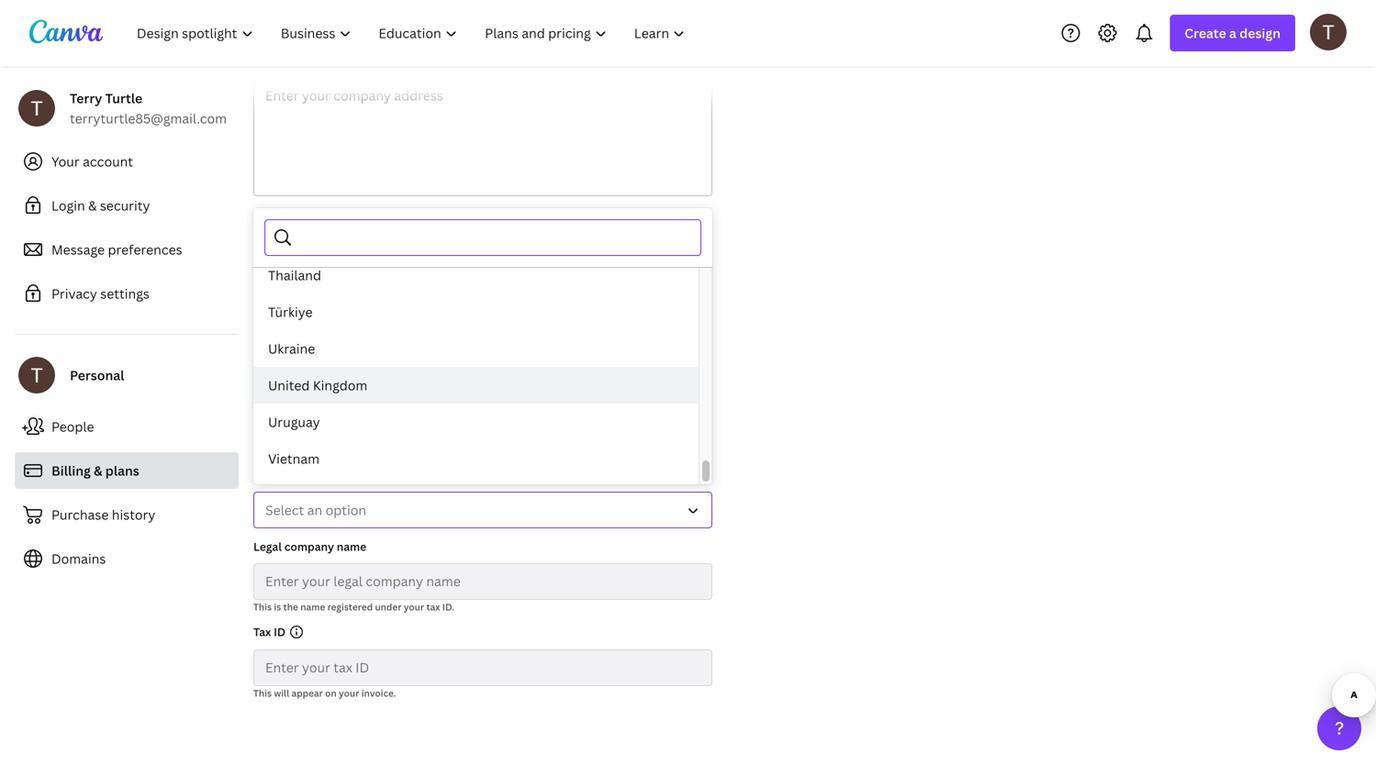 Task type: locate. For each thing, give the bounding box(es) containing it.
united kingdom option
[[253, 367, 699, 404]]

id down is
[[274, 625, 286, 640]]

+ add new billing contact button
[[253, 321, 414, 358]]

1 vertical spatial id
[[274, 625, 286, 640]]

privacy
[[51, 285, 97, 303]]

are up shown.
[[430, 418, 450, 436]]

1 vertical spatial a
[[453, 418, 460, 436]]

1 vertical spatial contacts
[[294, 258, 349, 276]]

1 vertical spatial name
[[300, 601, 325, 614]]

are down if
[[383, 438, 403, 456]]

0 horizontal spatial will
[[274, 688, 289, 700]]

1 vertical spatial &
[[94, 462, 102, 480]]

terryturtle85@gmail.com
[[70, 110, 227, 127]]

1 horizontal spatial will
[[405, 238, 427, 256]]

id
[[284, 387, 302, 409], [274, 625, 286, 640]]

name down option
[[337, 539, 366, 555]]

appear
[[292, 688, 323, 700]]

1 vertical spatial billing
[[51, 462, 91, 480]]

account
[[83, 153, 133, 170]]

tax up enter
[[253, 387, 280, 409]]

0 horizontal spatial billing
[[253, 258, 291, 276]]

0 vertical spatial &
[[88, 197, 97, 214]]

contact
[[364, 331, 412, 348]]

+ add new billing contact
[[255, 331, 412, 348]]

people link
[[15, 409, 239, 445]]

0 vertical spatial your
[[495, 238, 523, 256]]

2 tax from the top
[[253, 625, 271, 640]]

these
[[642, 238, 676, 256]]

a left design
[[1229, 24, 1237, 42]]

thailand option
[[253, 257, 699, 294]]

0 vertical spatial name
[[337, 539, 366, 555]]

tax inside the tax id enter this information if you are a tax-exempt organization. only supported countries are shown.
[[253, 387, 280, 409]]

under
[[375, 601, 402, 614]]

1 horizontal spatial are
[[430, 418, 450, 436]]

message preferences link
[[15, 231, 239, 268]]

&
[[88, 197, 97, 214], [94, 462, 102, 480]]

1 horizontal spatial billing
[[253, 213, 287, 228]]

0 vertical spatial id
[[284, 387, 302, 409]]

0 vertical spatial this
[[253, 601, 272, 614]]

billing right new
[[322, 331, 361, 348]]

your right to at left
[[495, 238, 523, 256]]

create
[[1185, 24, 1226, 42]]

email
[[526, 238, 560, 256]]

tax for tax id enter this information if you are a tax-exempt organization. only supported countries are shown.
[[253, 387, 280, 409]]

only
[[619, 418, 648, 436]]

and
[[615, 238, 639, 256]]

0 vertical spatial are
[[430, 418, 450, 436]]

design
[[1240, 24, 1281, 42]]

ukraine button
[[253, 331, 699, 367]]

name right the
[[300, 601, 325, 614]]

are
[[430, 418, 450, 436], [383, 438, 403, 456]]

this left is
[[253, 601, 272, 614]]

legal
[[253, 539, 282, 555]]

id for tax id
[[274, 625, 286, 640]]

0 vertical spatial a
[[1229, 24, 1237, 42]]

your account
[[51, 153, 133, 170]]

your inside all billing-related emails will be sent to your email address and these billing contacts
[[495, 238, 523, 256]]

be
[[430, 238, 445, 256]]

united kingdom
[[268, 377, 367, 394]]

a left tax-
[[453, 418, 460, 436]]

0 vertical spatial will
[[405, 238, 427, 256]]

login & security link
[[15, 187, 239, 224]]

billing-
[[273, 238, 315, 256]]

this for this will appear on your invoice.
[[253, 688, 272, 700]]

create a design
[[1185, 24, 1281, 42]]

the
[[283, 601, 298, 614]]

your
[[495, 238, 523, 256], [404, 601, 424, 614], [339, 688, 359, 700]]

1 horizontal spatial billing
[[322, 331, 361, 348]]

1 vertical spatial this
[[253, 688, 272, 700]]

1 vertical spatial billing
[[322, 331, 361, 348]]

ukraine
[[268, 340, 315, 358]]

tax
[[253, 387, 280, 409], [253, 625, 271, 640]]

contacts
[[290, 213, 337, 228], [294, 258, 349, 276]]

this
[[290, 418, 313, 436]]

1 vertical spatial your
[[404, 601, 424, 614]]

name
[[337, 539, 366, 555], [300, 601, 325, 614]]

this
[[253, 601, 272, 614], [253, 688, 272, 700]]

a
[[1229, 24, 1237, 42], [453, 418, 460, 436]]

your left tax
[[404, 601, 424, 614]]

select
[[265, 502, 304, 519]]

1 tax from the top
[[253, 387, 280, 409]]

2 horizontal spatial your
[[495, 238, 523, 256]]

id inside the tax id enter this information if you are a tax-exempt organization. only supported countries are shown.
[[284, 387, 302, 409]]

domains link
[[15, 541, 239, 578]]

billing down all
[[253, 258, 291, 276]]

kingdom
[[313, 377, 367, 394]]

top level navigation element
[[125, 15, 701, 51]]

invoice.
[[361, 688, 396, 700]]

& inside 'billing & plans' link
[[94, 462, 102, 480]]

0 horizontal spatial a
[[453, 418, 460, 436]]

history
[[112, 506, 155, 524]]

tax id
[[253, 625, 286, 640]]

will left appear
[[274, 688, 289, 700]]

2 this from the top
[[253, 688, 272, 700]]

contacts down related
[[294, 258, 349, 276]]

create a design button
[[1170, 15, 1295, 51]]

1 vertical spatial are
[[383, 438, 403, 456]]

0 vertical spatial billing
[[253, 258, 291, 276]]

& inside login & security link
[[88, 197, 97, 214]]

legal company name
[[253, 539, 366, 555]]

vietnam option
[[253, 441, 699, 477]]

1 this from the top
[[253, 601, 272, 614]]

billing
[[253, 213, 287, 228], [51, 462, 91, 480]]

will
[[405, 238, 427, 256], [274, 688, 289, 700]]

billing up all
[[253, 213, 287, 228]]

0 vertical spatial billing
[[253, 213, 287, 228]]

uruguay button
[[253, 404, 699, 441]]

contacts up the billing- at the top of page
[[290, 213, 337, 228]]

billing
[[253, 258, 291, 276], [322, 331, 361, 348]]

login & security
[[51, 197, 150, 214]]

supported
[[253, 438, 318, 456]]

& for login
[[88, 197, 97, 214]]

& left plans at the left bottom of the page
[[94, 462, 102, 480]]

1 horizontal spatial a
[[1229, 24, 1237, 42]]

organization.
[[536, 418, 616, 436]]

tax-
[[463, 418, 487, 436]]

billing contacts
[[253, 213, 337, 228]]

1 vertical spatial tax
[[253, 625, 271, 640]]

tax down legal
[[253, 625, 271, 640]]

2 vertical spatial your
[[339, 688, 359, 700]]

billing inside all billing-related emails will be sent to your email address and these billing contacts
[[253, 258, 291, 276]]

you
[[404, 418, 427, 436]]

0 horizontal spatial billing
[[51, 462, 91, 480]]

registered
[[327, 601, 373, 614]]

1 horizontal spatial name
[[337, 539, 366, 555]]

select an option
[[265, 502, 366, 519]]

0 horizontal spatial are
[[383, 438, 403, 456]]

will left 'be'
[[405, 238, 427, 256]]

türkiye option
[[253, 294, 699, 331]]

domains
[[51, 550, 106, 568]]

exempt
[[487, 418, 533, 436]]

to
[[479, 238, 492, 256]]

an
[[307, 502, 322, 519]]

tax
[[426, 601, 440, 614]]

billing down people
[[51, 462, 91, 480]]

None search field
[[301, 220, 690, 255]]

tax for tax id
[[253, 625, 271, 640]]

login
[[51, 197, 85, 214]]

your
[[51, 153, 80, 170]]

purchase history link
[[15, 497, 239, 533]]

this left appear
[[253, 688, 272, 700]]

0 horizontal spatial name
[[300, 601, 325, 614]]

id up uruguay
[[284, 387, 302, 409]]

Enter your legal company name text field
[[265, 565, 701, 600]]

list box
[[253, 0, 699, 477]]

& right login
[[88, 197, 97, 214]]

information
[[316, 418, 389, 436]]

your right on
[[339, 688, 359, 700]]

0 vertical spatial tax
[[253, 387, 280, 409]]



Task type: vqa. For each thing, say whether or not it's contained in the screenshot.
ID.
yes



Task type: describe. For each thing, give the bounding box(es) containing it.
vietnam button
[[253, 441, 699, 477]]

sent
[[448, 238, 475, 256]]

turtle
[[105, 90, 142, 107]]

this for this is the name registered under your tax id.
[[253, 601, 272, 614]]

ukraine option
[[253, 331, 699, 367]]

plans
[[105, 462, 139, 480]]

personal
[[70, 367, 124, 384]]

all
[[253, 238, 269, 256]]

id for tax id enter this information if you are a tax-exempt organization. only supported countries are shown.
[[284, 387, 302, 409]]

türkiye
[[268, 303, 313, 321]]

1 vertical spatial will
[[274, 688, 289, 700]]

terry
[[70, 90, 102, 107]]

united kingdom button
[[253, 367, 699, 404]]

this will appear on your invoice.
[[253, 688, 396, 700]]

people
[[51, 418, 94, 436]]

billing & plans link
[[15, 453, 239, 489]]

türkiye button
[[253, 294, 699, 331]]

billing inside button
[[322, 331, 361, 348]]

message
[[51, 241, 105, 258]]

privacy settings
[[51, 285, 150, 303]]

Select an option button
[[253, 492, 712, 529]]

billing for billing contacts
[[253, 213, 287, 228]]

1 horizontal spatial your
[[404, 601, 424, 614]]

purchase
[[51, 506, 109, 524]]

id.
[[442, 601, 454, 614]]

+
[[255, 331, 262, 348]]

if
[[393, 418, 401, 436]]

related
[[315, 238, 359, 256]]

enter
[[253, 418, 287, 436]]

on
[[325, 688, 337, 700]]

message preferences
[[51, 241, 182, 258]]

terry turtle image
[[1310, 14, 1347, 50]]

thailand
[[268, 267, 321, 284]]

a inside create a design dropdown button
[[1229, 24, 1237, 42]]

vietnam
[[268, 450, 320, 468]]

tax id enter this information if you are a tax-exempt organization. only supported countries are shown.
[[253, 387, 648, 456]]

Enter your tax ID text field
[[265, 651, 701, 686]]

all billing-related emails will be sent to your email address and these billing contacts
[[253, 238, 676, 276]]

thailand button
[[253, 257, 699, 294]]

option
[[326, 502, 366, 519]]

shown.
[[406, 438, 450, 456]]

is
[[274, 601, 281, 614]]

your account link
[[15, 143, 239, 180]]

privacy settings link
[[15, 275, 239, 312]]

countries
[[321, 438, 380, 456]]

& for billing
[[94, 462, 102, 480]]

Enter your company address text field
[[254, 77, 712, 196]]

security
[[100, 197, 150, 214]]

settings
[[100, 285, 150, 303]]

will inside all billing-related emails will be sent to your email address and these billing contacts
[[405, 238, 427, 256]]

issuing country
[[253, 468, 336, 483]]

uruguay
[[268, 414, 320, 431]]

united
[[268, 377, 310, 394]]

add
[[265, 331, 290, 348]]

terry turtle terryturtle85@gmail.com
[[70, 90, 227, 127]]

address
[[563, 238, 612, 256]]

Enter an email address text field
[[265, 286, 662, 320]]

uruguay option
[[253, 404, 699, 441]]

billing & plans
[[51, 462, 139, 480]]

preferences
[[108, 241, 182, 258]]

list box containing thailand
[[253, 0, 699, 477]]

issuing
[[253, 468, 291, 483]]

a inside the tax id enter this information if you are a tax-exempt organization. only supported countries are shown.
[[453, 418, 460, 436]]

purchase history
[[51, 506, 155, 524]]

billing for billing & plans
[[51, 462, 91, 480]]

country
[[294, 468, 336, 483]]

0 vertical spatial contacts
[[290, 213, 337, 228]]

this is the name registered under your tax id.
[[253, 601, 454, 614]]

new
[[294, 331, 319, 348]]

contacts inside all billing-related emails will be sent to your email address and these billing contacts
[[294, 258, 349, 276]]

company
[[284, 539, 334, 555]]

0 horizontal spatial your
[[339, 688, 359, 700]]



